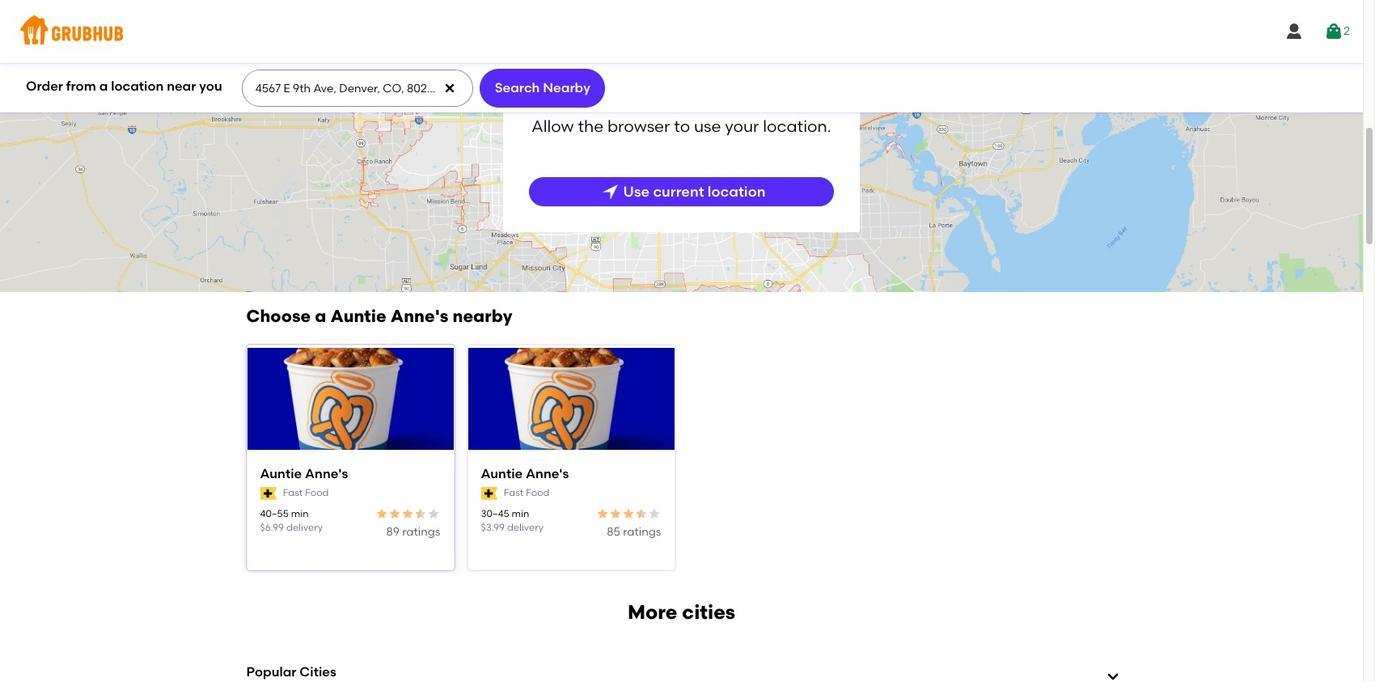 Task type: describe. For each thing, give the bounding box(es) containing it.
auntie anne's link for 89
[[260, 465, 441, 483]]

0 vertical spatial the
[[626, 93, 652, 112]]

anne's for 89
[[305, 466, 348, 481]]

auntie right choose
[[331, 306, 387, 326]]

min for 85 ratings
[[512, 508, 530, 519]]

89
[[387, 525, 400, 539]]

current
[[654, 183, 705, 200]]

choose a auntie anne's nearby
[[246, 306, 513, 326]]

location inside button
[[708, 183, 766, 200]]

allow
[[532, 116, 574, 136]]

more cities
[[628, 601, 736, 624]]

want
[[529, 93, 572, 112]]

0 horizontal spatial a
[[99, 78, 108, 94]]

ratings for 89 ratings
[[402, 525, 441, 539]]

order from a location near you
[[26, 78, 222, 94]]

auntie inside want to see the nearest auntie anne's? allow the browser to use your location.
[[719, 93, 770, 112]]

0 vertical spatial to
[[576, 93, 592, 112]]

choose
[[246, 306, 311, 326]]

0 horizontal spatial svg image
[[444, 82, 457, 95]]

subscription pass image
[[260, 487, 277, 500]]

nearest
[[656, 93, 716, 112]]

30–45
[[481, 508, 510, 519]]

auntie anne's for 85 ratings
[[481, 466, 569, 481]]

auntie anne's logo image for 85 ratings
[[468, 348, 675, 450]]

use
[[694, 116, 722, 136]]

auntie up subscription pass image
[[260, 466, 302, 481]]

0 horizontal spatial location
[[111, 78, 164, 94]]

$3.99
[[481, 522, 505, 533]]

search nearby
[[495, 80, 591, 95]]

you
[[199, 78, 222, 94]]

svg image
[[601, 182, 620, 201]]

40–55 min $6.99 delivery
[[260, 508, 323, 533]]

use
[[624, 183, 650, 200]]

delivery for 89 ratings
[[287, 522, 323, 533]]

order
[[26, 78, 63, 94]]

1 horizontal spatial a
[[315, 306, 327, 326]]

2
[[1345, 24, 1351, 38]]

your
[[725, 116, 760, 136]]

nearby
[[453, 306, 513, 326]]

more
[[628, 601, 678, 624]]

1 horizontal spatial anne's
[[391, 306, 449, 326]]

2 button
[[1325, 17, 1351, 46]]

auntie anne's logo image for 89 ratings
[[247, 348, 454, 450]]

ratings for 85 ratings
[[623, 525, 662, 539]]

browser
[[608, 116, 671, 136]]

food for 89 ratings
[[305, 487, 329, 499]]

fast for 85 ratings
[[504, 487, 524, 499]]

search
[[495, 80, 540, 95]]



Task type: vqa. For each thing, say whether or not it's contained in the screenshot.
the Fast related to 85 ratings
yes



Task type: locate. For each thing, give the bounding box(es) containing it.
2 horizontal spatial anne's
[[526, 466, 569, 481]]

svg image
[[1285, 22, 1305, 41], [1325, 22, 1345, 41], [444, 82, 457, 95]]

delivery for 85 ratings
[[507, 522, 544, 533]]

min inside '40–55 min $6.99 delivery'
[[291, 508, 309, 519]]

0 horizontal spatial auntie anne's link
[[260, 465, 441, 483]]

cities
[[300, 665, 337, 680]]

delivery inside '40–55 min $6.99 delivery'
[[287, 522, 323, 533]]

2 ratings from the left
[[623, 525, 662, 539]]

min for 89 ratings
[[291, 508, 309, 519]]

fast
[[283, 487, 303, 499], [504, 487, 524, 499]]

1 ratings from the left
[[402, 525, 441, 539]]

89 ratings
[[387, 525, 441, 539]]

30–45 min $3.99 delivery
[[481, 508, 544, 533]]

$6.99
[[260, 522, 284, 533]]

fast food up '40–55 min $6.99 delivery'
[[283, 487, 329, 499]]

0 horizontal spatial to
[[576, 93, 592, 112]]

popular
[[246, 665, 297, 680]]

1 food from the left
[[305, 487, 329, 499]]

nearby
[[543, 80, 591, 95]]

the down the see
[[578, 116, 604, 136]]

fast food up 30–45 min $3.99 delivery
[[504, 487, 550, 499]]

1 auntie anne's from the left
[[260, 466, 348, 481]]

auntie anne's link for 85
[[481, 465, 662, 483]]

fast for 89 ratings
[[283, 487, 303, 499]]

1 vertical spatial location
[[708, 183, 766, 200]]

fast food for 85 ratings
[[504, 487, 550, 499]]

see
[[596, 93, 623, 112]]

the
[[626, 93, 652, 112], [578, 116, 604, 136]]

2 auntie anne's logo image from the left
[[468, 348, 675, 450]]

delivery right $6.99
[[287, 522, 323, 533]]

fast food for 89 ratings
[[283, 487, 329, 499]]

subscription pass image
[[481, 487, 498, 500]]

auntie anne's link
[[260, 465, 441, 483], [481, 465, 662, 483]]

1 horizontal spatial ratings
[[623, 525, 662, 539]]

star icon image
[[376, 507, 389, 520], [389, 507, 402, 520], [402, 507, 415, 520], [415, 507, 428, 520], [415, 507, 428, 520], [428, 507, 441, 520], [597, 507, 610, 520], [610, 507, 623, 520], [623, 507, 636, 520], [636, 507, 649, 520], [636, 507, 649, 520], [649, 507, 662, 520]]

anne's up '40–55 min $6.99 delivery'
[[305, 466, 348, 481]]

fast right subscription pass image
[[283, 487, 303, 499]]

popular cities
[[246, 665, 337, 680]]

delivery inside 30–45 min $3.99 delivery
[[507, 522, 544, 533]]

0 horizontal spatial auntie anne's logo image
[[247, 348, 454, 450]]

1 fast from the left
[[283, 487, 303, 499]]

1 fast food from the left
[[283, 487, 329, 499]]

0 horizontal spatial fast
[[283, 487, 303, 499]]

near
[[167, 78, 196, 94]]

1 horizontal spatial auntie anne's logo image
[[468, 348, 675, 450]]

search nearby button
[[480, 69, 606, 108]]

0 horizontal spatial ratings
[[402, 525, 441, 539]]

fast right subscription pass icon
[[504, 487, 524, 499]]

anne's left nearby
[[391, 306, 449, 326]]

1 auntie anne's logo image from the left
[[247, 348, 454, 450]]

anne's up 30–45 min $3.99 delivery
[[526, 466, 569, 481]]

from
[[66, 78, 96, 94]]

2 horizontal spatial svg image
[[1325, 22, 1345, 41]]

0 horizontal spatial auntie anne's
[[260, 466, 348, 481]]

1 horizontal spatial fast food
[[504, 487, 550, 499]]

auntie
[[719, 93, 770, 112], [331, 306, 387, 326], [260, 466, 302, 481], [481, 466, 523, 481]]

food for 85 ratings
[[526, 487, 550, 499]]

to down nearest at the top
[[674, 116, 691, 136]]

1 horizontal spatial the
[[626, 93, 652, 112]]

food up '40–55 min $6.99 delivery'
[[305, 487, 329, 499]]

1 horizontal spatial fast
[[504, 487, 524, 499]]

0 horizontal spatial anne's
[[305, 466, 348, 481]]

0 horizontal spatial delivery
[[287, 522, 323, 533]]

the up browser
[[626, 93, 652, 112]]

a
[[99, 78, 108, 94], [315, 306, 327, 326]]

1 horizontal spatial location
[[708, 183, 766, 200]]

to left the see
[[576, 93, 592, 112]]

auntie up subscription pass icon
[[481, 466, 523, 481]]

1 horizontal spatial food
[[526, 487, 550, 499]]

want to see the nearest auntie anne's? allow the browser to use your location.
[[529, 93, 835, 136]]

1 vertical spatial the
[[578, 116, 604, 136]]

a right from
[[99, 78, 108, 94]]

1 horizontal spatial auntie anne's link
[[481, 465, 662, 483]]

svg image inside 2 button
[[1325, 22, 1345, 41]]

85 ratings
[[607, 525, 662, 539]]

ratings right 85
[[623, 525, 662, 539]]

1 horizontal spatial to
[[674, 116, 691, 136]]

2 food from the left
[[526, 487, 550, 499]]

ratings
[[402, 525, 441, 539], [623, 525, 662, 539]]

a right choose
[[315, 306, 327, 326]]

1 horizontal spatial svg image
[[1285, 22, 1305, 41]]

min inside 30–45 min $3.99 delivery
[[512, 508, 530, 519]]

1 horizontal spatial auntie anne's
[[481, 466, 569, 481]]

location
[[111, 78, 164, 94], [708, 183, 766, 200]]

0 horizontal spatial the
[[578, 116, 604, 136]]

use current location
[[624, 183, 766, 200]]

food
[[305, 487, 329, 499], [526, 487, 550, 499]]

delivery right $3.99 at the bottom left of the page
[[507, 522, 544, 533]]

1 min from the left
[[291, 508, 309, 519]]

min right 40–55
[[291, 508, 309, 519]]

2 auntie anne's link from the left
[[481, 465, 662, 483]]

1 delivery from the left
[[287, 522, 323, 533]]

main navigation navigation
[[0, 0, 1364, 63]]

anne's for 85
[[526, 466, 569, 481]]

2 auntie anne's from the left
[[481, 466, 569, 481]]

to
[[576, 93, 592, 112], [674, 116, 691, 136]]

0 horizontal spatial min
[[291, 508, 309, 519]]

use current location button
[[529, 177, 835, 206]]

min
[[291, 508, 309, 519], [512, 508, 530, 519]]

location.
[[763, 116, 832, 136]]

auntie anne's logo image
[[247, 348, 454, 450], [468, 348, 675, 450]]

0 vertical spatial location
[[111, 78, 164, 94]]

2 fast from the left
[[504, 487, 524, 499]]

0 vertical spatial a
[[99, 78, 108, 94]]

0 horizontal spatial fast food
[[283, 487, 329, 499]]

2 min from the left
[[512, 508, 530, 519]]

1 auntie anne's link from the left
[[260, 465, 441, 483]]

40–55
[[260, 508, 289, 519]]

ratings right 89 at the bottom of page
[[402, 525, 441, 539]]

anne's
[[391, 306, 449, 326], [305, 466, 348, 481], [526, 466, 569, 481]]

2 delivery from the left
[[507, 522, 544, 533]]

1 vertical spatial to
[[674, 116, 691, 136]]

85
[[607, 525, 621, 539]]

auntie anne's for 89 ratings
[[260, 466, 348, 481]]

location right the current
[[708, 183, 766, 200]]

food up 30–45 min $3.99 delivery
[[526, 487, 550, 499]]

min right the 30–45
[[512, 508, 530, 519]]

auntie up your
[[719, 93, 770, 112]]

anne's?
[[774, 93, 835, 112]]

1 horizontal spatial delivery
[[507, 522, 544, 533]]

auntie anne's
[[260, 466, 348, 481], [481, 466, 569, 481]]

1 vertical spatial a
[[315, 306, 327, 326]]

auntie anne's link up 89 at the bottom of page
[[260, 465, 441, 483]]

Search Address search field
[[242, 70, 472, 106]]

location left near
[[111, 78, 164, 94]]

fast food
[[283, 487, 329, 499], [504, 487, 550, 499]]

auntie anne's up subscription pass icon
[[481, 466, 569, 481]]

delivery
[[287, 522, 323, 533], [507, 522, 544, 533]]

2 fast food from the left
[[504, 487, 550, 499]]

auntie anne's link up 85
[[481, 465, 662, 483]]

1 horizontal spatial min
[[512, 508, 530, 519]]

cities
[[683, 601, 736, 624]]

auntie anne's up subscription pass image
[[260, 466, 348, 481]]

0 horizontal spatial food
[[305, 487, 329, 499]]



